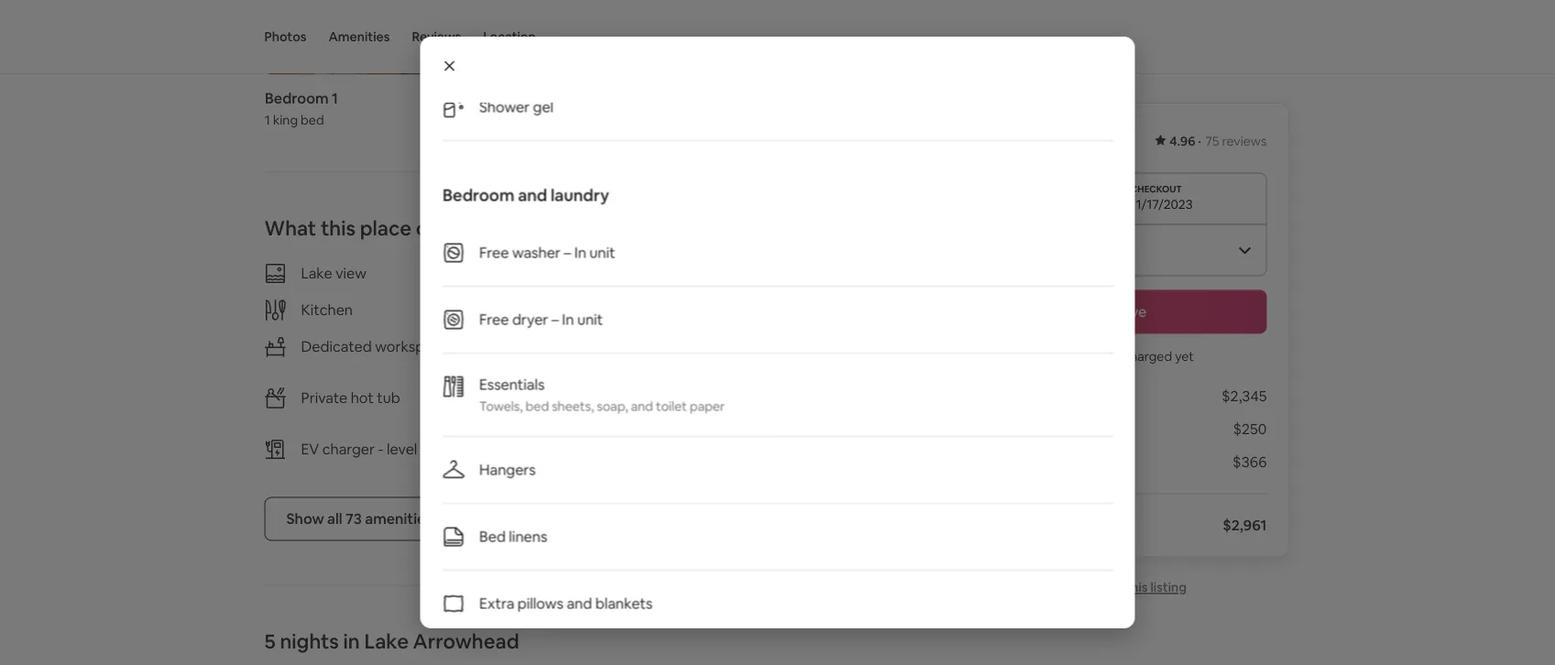 Task type: describe. For each thing, give the bounding box(es) containing it.
hangers
[[479, 460, 535, 479]]

hot
[[351, 389, 374, 407]]

extra pillows and blankets
[[479, 594, 652, 613]]

tesla
[[435, 440, 467, 459]]

view for mountain view
[[674, 264, 705, 283]]

bedroom #2- king image
[[264, 0, 556, 75]]

night
[[1024, 131, 1058, 150]]

this for what
[[321, 215, 356, 241]]

$250
[[1233, 420, 1267, 438]]

reviews
[[1222, 133, 1267, 149]]

only
[[471, 440, 499, 459]]

free for free driveway parking on premises – 4 spaces
[[608, 335, 637, 354]]

1 horizontal spatial lake
[[364, 629, 409, 655]]

free dryer – in unit
[[479, 310, 603, 329]]

photos button
[[264, 0, 307, 73]]

-
[[378, 440, 383, 459]]

premises
[[608, 354, 669, 373]]

·
[[1198, 133, 1202, 149]]

pillows
[[517, 594, 563, 613]]

blankets
[[595, 594, 652, 613]]

toilet
[[656, 398, 687, 414]]

what
[[264, 215, 316, 241]]

dedicated workspace
[[301, 337, 449, 356]]

mountain
[[608, 264, 671, 283]]

cleaning
[[972, 420, 1031, 438]]

you
[[1044, 349, 1066, 365]]

what this place offers dialog
[[420, 0, 1135, 665]]

shower
[[479, 98, 529, 116]]

60" hdtv with apple tv, netflix
[[608, 387, 774, 424]]

netflix
[[608, 405, 652, 424]]

report this listing
[[1081, 580, 1187, 596]]

0 horizontal spatial lake
[[301, 264, 332, 283]]

apple
[[709, 387, 750, 406]]

private hot tub
[[301, 389, 400, 407]]

free driveway parking on premises – 4 spaces
[[608, 335, 776, 373]]

reserve button
[[972, 290, 1267, 334]]

be
[[1105, 349, 1120, 365]]

5
[[264, 629, 276, 655]]

amenities button
[[328, 0, 390, 73]]

cleaning fee button
[[972, 420, 1056, 438]]

reviews button
[[412, 0, 461, 73]]

11/17/2023
[[1131, 197, 1193, 213]]

level
[[387, 440, 417, 459]]

location button
[[483, 0, 536, 73]]

charger
[[322, 440, 375, 459]]

75
[[1205, 133, 1219, 149]]

ev charger - level 2, tesla only
[[301, 440, 499, 459]]

bed
[[479, 527, 505, 546]]

ev
[[301, 440, 319, 459]]

$2,961
[[1223, 516, 1267, 535]]

place
[[360, 215, 412, 241]]

in for dryer
[[562, 310, 574, 329]]

hdtv
[[634, 387, 674, 406]]

unit for free dryer – in unit
[[577, 310, 603, 329]]

parking
[[704, 335, 755, 354]]

in
[[343, 629, 360, 655]]

on
[[759, 335, 776, 354]]

linens
[[508, 527, 547, 546]]

5 nights in lake arrowhead
[[264, 629, 519, 655]]

show
[[286, 510, 324, 528]]

extra
[[479, 594, 514, 613]]

charged
[[1123, 349, 1172, 365]]

laundry
[[550, 184, 609, 206]]

4
[[683, 354, 691, 373]]

nights
[[280, 629, 339, 655]]

0 horizontal spatial 1
[[264, 111, 270, 128]]

$469
[[972, 126, 1019, 152]]

bed inside bedroom 1 1 king bed
[[300, 111, 324, 128]]

$2,345
[[1222, 387, 1267, 405]]



Task type: locate. For each thing, give the bounding box(es) containing it.
listing
[[1150, 580, 1187, 596]]

won't
[[1069, 349, 1102, 365]]

1 vertical spatial lake
[[364, 629, 409, 655]]

you won't be charged yet
[[1044, 349, 1194, 365]]

2 horizontal spatial and
[[630, 398, 653, 414]]

2,
[[420, 440, 432, 459]]

what this place offers
[[264, 215, 472, 241]]

all
[[327, 510, 342, 528]]

in right washer
[[574, 243, 586, 262]]

bed right king
[[300, 111, 324, 128]]

workspace
[[375, 337, 449, 356]]

– for dryer
[[551, 310, 558, 329]]

0 vertical spatial –
[[563, 243, 571, 262]]

gel
[[533, 98, 553, 116]]

1 vertical spatial this
[[1126, 580, 1148, 596]]

73
[[345, 510, 362, 528]]

this left listing
[[1126, 580, 1148, 596]]

in
[[574, 243, 586, 262], [562, 310, 574, 329]]

1 horizontal spatial bed
[[525, 398, 549, 414]]

cleaning fee
[[972, 420, 1056, 438]]

driveway
[[641, 335, 701, 354]]

lake
[[301, 264, 332, 283], [364, 629, 409, 655]]

1 vertical spatial unit
[[577, 310, 603, 329]]

0 vertical spatial in
[[574, 243, 586, 262]]

0 vertical spatial and
[[517, 184, 547, 206]]

– right dryer
[[551, 310, 558, 329]]

free washer – in unit
[[479, 243, 615, 262]]

bed
[[300, 111, 324, 128], [525, 398, 549, 414]]

free inside free driveway parking on premises – 4 spaces
[[608, 335, 637, 354]]

0 vertical spatial bedroom
[[264, 89, 328, 108]]

0 horizontal spatial bedroom
[[264, 89, 328, 108]]

bed down essentials
[[525, 398, 549, 414]]

amenities
[[328, 28, 390, 45]]

free left driveway at the bottom of the page
[[608, 335, 637, 354]]

amenities
[[365, 510, 433, 528]]

bedroom 1 1 king bed
[[264, 89, 338, 128]]

bedroom up offers
[[442, 184, 514, 206]]

1 view from the left
[[336, 264, 367, 283]]

dedicated
[[301, 337, 372, 356]]

and left laundry
[[517, 184, 547, 206]]

photos
[[264, 28, 307, 45]]

washer
[[512, 243, 560, 262]]

$366
[[1233, 453, 1267, 471]]

reviews
[[412, 28, 461, 45]]

reserve
[[1092, 302, 1147, 321]]

1 vertical spatial bedroom
[[442, 184, 514, 206]]

and right the pillows
[[566, 594, 592, 613]]

lake right the in
[[364, 629, 409, 655]]

tv,
[[753, 387, 774, 406]]

fee
[[1034, 420, 1056, 438]]

show all 73 amenities
[[286, 510, 433, 528]]

report this listing button
[[1052, 580, 1187, 596]]

11/17/2023 button
[[972, 173, 1267, 224]]

arrowhead
[[413, 629, 519, 655]]

essentials towels, bed sheets, soap, and toilet paper
[[479, 375, 724, 414]]

free left dryer
[[479, 310, 508, 329]]

0 horizontal spatial bed
[[300, 111, 324, 128]]

0 vertical spatial 1
[[331, 89, 338, 108]]

unit for free washer – in unit
[[589, 243, 615, 262]]

0 vertical spatial free
[[479, 243, 508, 262]]

0 horizontal spatial –
[[551, 310, 558, 329]]

bedroom and laundry
[[442, 184, 609, 206]]

unit
[[589, 243, 615, 262], [577, 310, 603, 329]]

0 vertical spatial unit
[[589, 243, 615, 262]]

with
[[677, 387, 706, 406]]

bedroom for bedroom 1 1 king bed
[[264, 89, 328, 108]]

unit right dryer
[[577, 310, 603, 329]]

bedroom up king
[[264, 89, 328, 108]]

1 horizontal spatial and
[[566, 594, 592, 613]]

1 vertical spatial and
[[630, 398, 653, 414]]

king
[[273, 111, 297, 128]]

0 vertical spatial bed
[[300, 111, 324, 128]]

1 horizontal spatial this
[[1126, 580, 1148, 596]]

this for report
[[1126, 580, 1148, 596]]

view up 'kitchen'
[[336, 264, 367, 283]]

1 horizontal spatial 1
[[331, 89, 338, 108]]

– for washer
[[563, 243, 571, 262]]

shower gel
[[479, 98, 553, 116]]

unit up mountain
[[589, 243, 615, 262]]

sheets,
[[551, 398, 593, 414]]

king suite- bedroom #1 image
[[571, 0, 863, 75]]

soap,
[[596, 398, 628, 414]]

view right mountain
[[674, 264, 705, 283]]

tub
[[377, 389, 400, 407]]

– right washer
[[563, 243, 571, 262]]

0 vertical spatial this
[[321, 215, 356, 241]]

1 horizontal spatial in
[[574, 243, 586, 262]]

towels,
[[479, 398, 522, 414]]

1 horizontal spatial –
[[563, 243, 571, 262]]

2 vertical spatial –
[[672, 354, 679, 373]]

and left toilet
[[630, 398, 653, 414]]

1 vertical spatial –
[[551, 310, 558, 329]]

0 horizontal spatial view
[[336, 264, 367, 283]]

private
[[301, 389, 347, 407]]

1 horizontal spatial bedroom
[[442, 184, 514, 206]]

lake up 'kitchen'
[[301, 264, 332, 283]]

in right dryer
[[562, 310, 574, 329]]

lake view
[[301, 264, 367, 283]]

–
[[563, 243, 571, 262], [551, 310, 558, 329], [672, 354, 679, 373]]

bedroom for bedroom and laundry
[[442, 184, 514, 206]]

$469 night
[[972, 126, 1058, 152]]

4.96 · 75 reviews
[[1170, 133, 1267, 149]]

this up "lake view"
[[321, 215, 356, 241]]

paper
[[689, 398, 724, 414]]

yet
[[1175, 349, 1194, 365]]

1 vertical spatial in
[[562, 310, 574, 329]]

1 vertical spatial 1
[[264, 111, 270, 128]]

1 left king
[[264, 111, 270, 128]]

1 vertical spatial bed
[[525, 398, 549, 414]]

free left washer
[[479, 243, 508, 262]]

– left 4
[[672, 354, 679, 373]]

1 horizontal spatial view
[[674, 264, 705, 283]]

view
[[336, 264, 367, 283], [674, 264, 705, 283]]

essentials
[[479, 375, 544, 394]]

2 vertical spatial and
[[566, 594, 592, 613]]

2 horizontal spatial –
[[672, 354, 679, 373]]

4.96
[[1170, 133, 1196, 149]]

bed linens
[[479, 527, 547, 546]]

bedroom inside bedroom 1 1 king bed
[[264, 89, 328, 108]]

dryer
[[512, 310, 548, 329]]

view for lake view
[[336, 264, 367, 283]]

show all 73 amenities button
[[264, 497, 455, 541]]

– inside free driveway parking on premises – 4 spaces
[[672, 354, 679, 373]]

in for washer
[[574, 243, 586, 262]]

bedroom inside what this place offers dialog
[[442, 184, 514, 206]]

2 vertical spatial free
[[608, 335, 637, 354]]

0 horizontal spatial this
[[321, 215, 356, 241]]

offers
[[416, 215, 472, 241]]

0 vertical spatial lake
[[301, 264, 332, 283]]

1 down amenities button
[[331, 89, 338, 108]]

and inside essentials towels, bed sheets, soap, and toilet paper
[[630, 398, 653, 414]]

location
[[483, 28, 536, 45]]

free for free washer – in unit
[[479, 243, 508, 262]]

this
[[321, 215, 356, 241], [1126, 580, 1148, 596]]

2 view from the left
[[674, 264, 705, 283]]

1 vertical spatial free
[[479, 310, 508, 329]]

0 horizontal spatial and
[[517, 184, 547, 206]]

60"
[[608, 387, 630, 406]]

0 horizontal spatial in
[[562, 310, 574, 329]]

bedroom
[[264, 89, 328, 108], [442, 184, 514, 206]]

bed inside essentials towels, bed sheets, soap, and toilet paper
[[525, 398, 549, 414]]

free for free dryer – in unit
[[479, 310, 508, 329]]

1
[[331, 89, 338, 108], [264, 111, 270, 128]]



Task type: vqa. For each thing, say whether or not it's contained in the screenshot.
The Towels,
yes



